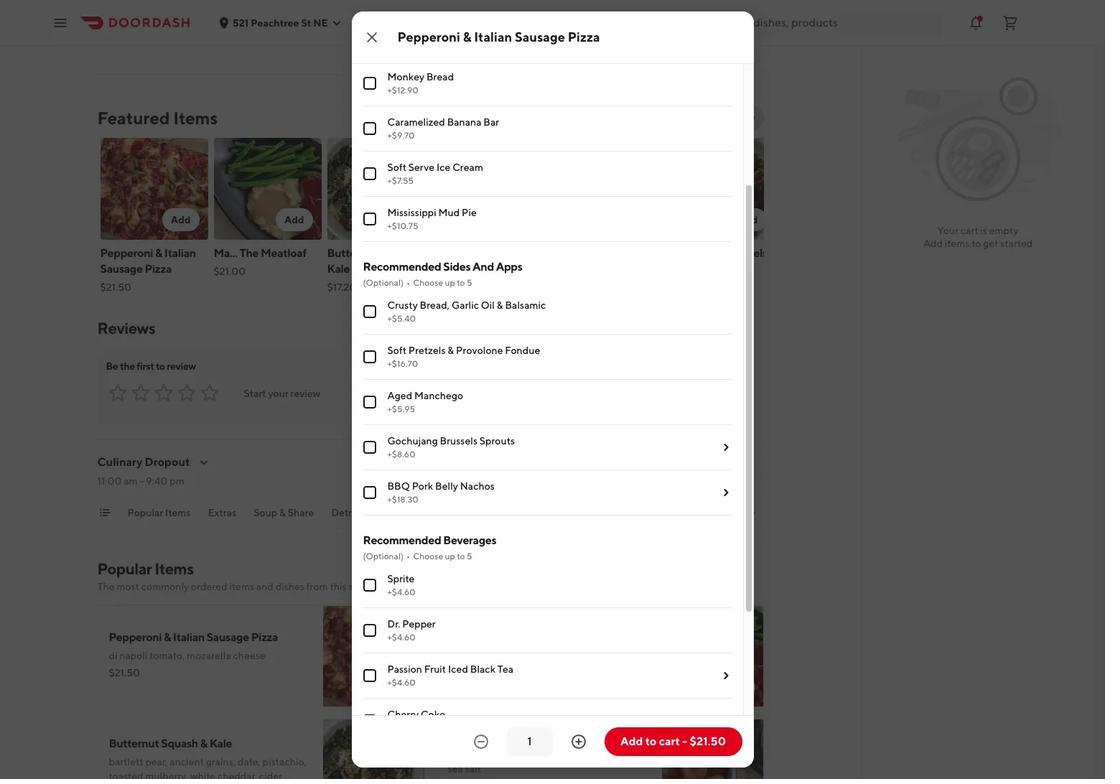 Task type: vqa. For each thing, say whether or not it's contained in the screenshot.
WAY
no



Task type: describe. For each thing, give the bounding box(es) containing it.
nachos
[[460, 481, 495, 492]]

items for popular items the most commonly ordered items and dishes from this store
[[155, 559, 194, 578]]

passion fruit iced black tea +$4.60
[[387, 664, 514, 688]]

popular items button
[[127, 506, 191, 529]]

pistachio,
[[263, 756, 307, 768]]

passion
[[387, 664, 422, 675]]

items for featured items
[[173, 108, 218, 128]]

salt
[[465, 763, 481, 775]]

+$5.95
[[387, 404, 415, 415]]

detroit
[[331, 507, 364, 519]]

up inside recommended beverages (optional) • choose up to 5
[[445, 551, 455, 562]]

salads button
[[452, 506, 482, 529]]

featured
[[97, 108, 170, 128]]

bread
[[427, 71, 454, 83]]

st
[[301, 17, 311, 28]]

Cherry Coke checkbox
[[363, 715, 376, 728]]

soft for soft pretzels & provolone fondue sea salt
[[448, 744, 469, 758]]

kale for butternut squash & kale bartlett pear, ancient grains, date, pistachio, toasted mulberry, white cheddar, cide
[[209, 737, 232, 750]]

detroit style pan pizza button
[[331, 506, 435, 529]]

enjoy a $0 delivery fee on your first order, $5 subtotal minimum required.
[[104, 0, 354, 21]]

fruit
[[424, 664, 446, 675]]

pie
[[462, 207, 477, 219]]

style
[[366, 507, 389, 519]]

be the first to review
[[106, 361, 196, 372]]

the inside ma... the meatloaf $21.00
[[239, 246, 259, 260]]

italian for pepperoni & italian sausage pizza di napoli tomato, mozarella cheese $21.50
[[173, 631, 205, 644]]

pretzels for soft pretzels & provolone fondue sea salt
[[471, 744, 512, 758]]

soup & share button
[[254, 506, 314, 529]]

gochujang for gochujang brussels sprouts
[[668, 246, 724, 260]]

enjoy
[[104, 0, 137, 4]]

snacks
[[624, 507, 656, 519]]

(optional) inside 'recommended sides and apps (optional) • choose up to 5'
[[363, 277, 404, 288]]

squash for butternut squash & kale $17.20
[[379, 246, 417, 260]]

mud
[[438, 207, 460, 219]]

close pepperoni & italian sausage pizza image
[[363, 29, 380, 46]]

pepperoni & italian sausage pizza $21.50
[[100, 246, 196, 293]]

commonly
[[141, 581, 189, 592]]

recommended for recommended desserts
[[363, 32, 441, 45]]

fee
[[214, 0, 232, 4]]

recommended sides and apps group
[[363, 259, 731, 516]]

recommended desserts group
[[363, 31, 731, 242]]

11:00 am - 9:40 pm
[[97, 475, 184, 487]]

the inside "popular items the most commonly ordered items and dishes from this store"
[[97, 581, 115, 592]]

provolone for soft pretzels & provolone fondue +$16.70
[[456, 345, 503, 356]]

squash for butternut squash & kale bartlett pear, ancient grains, date, pistachio, toasted mulberry, white cheddar, cide
[[161, 737, 198, 750]]

& inside crusty bread, garlic oil & balsamic +$5.40
[[497, 300, 503, 311]]

gravy
[[581, 650, 606, 661]]

pizza for pepperoni & italian sausage pizza
[[568, 29, 600, 45]]

pretzels for soft pretzels & provolone fondue $16.70
[[464, 246, 505, 260]]

started
[[1001, 238, 1033, 249]]

manchego
[[414, 390, 463, 402]]

5 inside 'recommended sides and apps (optional) • choose up to 5'
[[467, 277, 472, 288]]

& inside butternut squash & kale bartlett pear, ancient grains, date, pistachio, toasted mulberry, white cheddar, cide
[[200, 737, 207, 750]]

0 horizontal spatial pepperoni & italian sausage pizza image
[[100, 138, 208, 240]]

store
[[349, 581, 372, 592]]

pepperoni & italian sausage pizza
[[397, 29, 600, 45]]

iced
[[448, 664, 468, 675]]

monkey bread +$12.90
[[387, 71, 454, 96]]

mulberry,
[[145, 771, 188, 779]]

kale for butternut squash & kale $17.20
[[327, 262, 350, 276]]

$17.20
[[327, 282, 357, 293]]

culinary dropout
[[97, 455, 190, 469]]

toasted
[[109, 771, 143, 779]]

popular for popular items
[[127, 507, 163, 519]]

italian for pepperoni & italian sausage pizza $21.50
[[164, 246, 196, 260]]

mozarella
[[187, 650, 231, 661]]

recommended desserts
[[363, 32, 487, 45]]

open menu image
[[52, 14, 69, 31]]

0 horizontal spatial -
[[140, 475, 144, 487]]

your cart is empty add items to get started
[[923, 225, 1033, 249]]

green bean, smashed potato, gravy $21.00
[[448, 650, 606, 679]]

0 items, open order cart image
[[1002, 14, 1019, 31]]

1 vertical spatial butternut squash & kale image
[[323, 719, 425, 779]]

start
[[244, 388, 266, 399]]

dropout
[[145, 455, 190, 469]]

pizza for pepperoni & italian sausage pizza di napoli tomato, mozarella cheese $21.50
[[251, 631, 278, 644]]

required.
[[210, 6, 262, 21]]

cart inside your cart is empty add items to get started
[[961, 225, 978, 236]]

peachtree
[[251, 17, 299, 28]]

cart inside button
[[659, 735, 680, 748]]

recommended for recommended beverages (optional) • choose up to 5
[[363, 534, 441, 547]]

tea
[[498, 664, 514, 675]]

desserts inside group
[[443, 32, 487, 45]]

apps
[[496, 260, 522, 274]]

0 horizontal spatial ma... the meatloaf image
[[214, 138, 321, 240]]

culinary
[[97, 455, 142, 469]]

gochujang brussels sprouts
[[668, 246, 767, 276]]

$21.50 inside 'pepperoni & italian sausage pizza di napoli tomato, mozarella cheese $21.50'
[[109, 667, 140, 679]]

1 horizontal spatial review
[[291, 388, 321, 399]]

1 vertical spatial ma... the meatloaf image
[[662, 605, 764, 707]]

& inside soft pretzels & provolone fondue sea salt
[[514, 744, 522, 758]]

popular for popular items the most commonly ordered items and dishes from this store
[[97, 559, 152, 578]]

notification bell image
[[967, 14, 985, 31]]

ordered
[[191, 581, 227, 592]]

fondue for soft pretzels & provolone fondue $16.70
[[495, 262, 534, 276]]

bbq
[[387, 481, 410, 492]]

11:00
[[97, 475, 122, 487]]

ma... the meatloaf $21.00
[[214, 246, 306, 277]]

$5
[[339, 0, 354, 4]]

& inside soft pretzels & provolone fondue +$16.70
[[448, 345, 454, 356]]

add button for ma... the meatloaf
[[276, 208, 313, 231]]

add button for gochujang brussels sprouts
[[730, 208, 767, 231]]

green
[[448, 650, 474, 661]]

butternut for butternut squash & kale bartlett pear, ancient grains, date, pistachio, toasted mulberry, white cheddar, cide
[[109, 737, 159, 750]]

0 horizontal spatial soft pretzels & provolone fondue image
[[441, 138, 548, 240]]

reviews link
[[97, 319, 155, 338]]

monkey
[[387, 71, 425, 83]]

1 +$4.60 from the top
[[387, 587, 416, 598]]

pm
[[170, 475, 184, 487]]

decrease quantity by 1 image
[[472, 733, 489, 750]]

soft for soft serve ice cream +$7.55
[[387, 162, 406, 173]]

$21.50 inside the pepperoni & italian sausage pizza $21.50
[[100, 282, 131, 293]]

521 peachtree st ne button
[[218, 17, 343, 28]]

sea
[[448, 763, 463, 775]]

beverages
[[443, 534, 496, 547]]

reviews
[[97, 319, 155, 338]]

caramelized
[[387, 117, 445, 128]]

get
[[983, 238, 999, 249]]

ice
[[437, 162, 451, 173]]

1 horizontal spatial desserts
[[710, 507, 750, 519]]

oil
[[481, 300, 495, 311]]

on
[[235, 0, 249, 4]]

increase quantity by 1 image
[[570, 733, 587, 750]]

sides
[[443, 260, 471, 274]]

gochujang for gochujang brussels sprouts +$8.60
[[387, 435, 438, 447]]

date,
[[238, 756, 261, 768]]

sausage for pepperoni & italian sausage pizza
[[515, 29, 565, 45]]

1 vertical spatial your
[[268, 388, 289, 399]]

bread,
[[420, 300, 450, 311]]

featured items
[[97, 108, 218, 128]]

0 vertical spatial butternut squash & kale image
[[327, 138, 435, 240]]

pepperoni for pepperoni & italian sausage pizza $21.50
[[100, 246, 153, 260]]

items for popular items
[[165, 507, 191, 519]]

first inside enjoy a $0 delivery fee on your first order, $5 subtotal minimum required.
[[279, 0, 301, 4]]

your inside enjoy a $0 delivery fee on your first order, $5 subtotal minimum required.
[[251, 0, 277, 4]]

banana
[[447, 117, 482, 128]]

sandwiches button
[[499, 506, 554, 529]]

start your review
[[244, 388, 321, 399]]

add button for butternut squash & kale
[[389, 208, 426, 231]]

$0
[[148, 0, 164, 4]]

sausage for pepperoni & italian sausage pizza di napoli tomato, mozarella cheese $21.50
[[207, 631, 249, 644]]

& inside button
[[279, 507, 286, 519]]

to inside your cart is empty add items to get started
[[972, 238, 981, 249]]

sprite
[[387, 573, 415, 585]]

sausage for pepperoni & italian sausage pizza $21.50
[[100, 262, 143, 276]]

+$16.70
[[387, 359, 418, 369]]

Item Search search field
[[557, 462, 752, 478]]

fondue for soft pretzels & provolone fondue sea salt
[[578, 744, 617, 758]]

& right select promotional banner element
[[463, 29, 471, 45]]

belly
[[435, 481, 458, 492]]

bbq pork belly nachos +$18.30
[[387, 481, 495, 505]]

white
[[190, 771, 216, 779]]

& inside soft pretzels & provolone fondue $16.70
[[507, 246, 514, 260]]

1 horizontal spatial pepperoni & italian sausage pizza image
[[323, 605, 425, 707]]



Task type: locate. For each thing, give the bounding box(es) containing it.
1 vertical spatial pretzels
[[408, 345, 446, 356]]

napoli
[[119, 650, 148, 661]]

pretzels up and
[[464, 246, 505, 260]]

0 vertical spatial review
[[167, 361, 196, 372]]

2 horizontal spatial sausage
[[515, 29, 565, 45]]

items inside button
[[165, 507, 191, 519]]

to inside button
[[645, 735, 657, 748]]

0 horizontal spatial squash
[[161, 737, 198, 750]]

1 vertical spatial desserts
[[710, 507, 750, 519]]

fondue
[[495, 262, 534, 276], [505, 345, 540, 356], [578, 744, 617, 758]]

items down your
[[945, 238, 970, 249]]

- inside button
[[682, 735, 687, 748]]

bar
[[484, 117, 499, 128]]

0 vertical spatial your
[[251, 0, 277, 4]]

entrees
[[571, 507, 606, 519]]

pizza inside dialog
[[568, 29, 600, 45]]

0 vertical spatial squash
[[379, 246, 417, 260]]

+$8.60
[[387, 449, 416, 460]]

recommended up crusty
[[363, 260, 441, 274]]

5 down sides
[[467, 277, 472, 288]]

choose
[[413, 277, 443, 288], [413, 551, 443, 562]]

ma... the meatloaf image
[[214, 138, 321, 240], [662, 605, 764, 707]]

items right 'featured'
[[173, 108, 218, 128]]

(optional) up crusty
[[363, 277, 404, 288]]

2 vertical spatial fondue
[[578, 744, 617, 758]]

choose inside 'recommended sides and apps (optional) • choose up to 5'
[[413, 277, 443, 288]]

1 vertical spatial sausage
[[100, 262, 143, 276]]

di
[[109, 650, 117, 661]]

0 vertical spatial kale
[[327, 262, 350, 276]]

• up sprite
[[407, 551, 410, 562]]

italian right select promotional banner element
[[474, 29, 512, 45]]

italian inside dialog
[[474, 29, 512, 45]]

• inside recommended beverages (optional) • choose up to 5
[[407, 551, 410, 562]]

recommended for recommended sides and apps (optional) • choose up to 5
[[363, 260, 441, 274]]

1 vertical spatial provolone
[[456, 345, 503, 356]]

kale inside butternut squash & kale bartlett pear, ancient grains, date, pistachio, toasted mulberry, white cheddar, cide
[[209, 737, 232, 750]]

(optional) up sprite
[[363, 551, 404, 562]]

fondue inside soft pretzels & provolone fondue $16.70
[[495, 262, 534, 276]]

1 vertical spatial brussels
[[440, 435, 478, 447]]

serve
[[408, 162, 435, 173]]

your right on
[[251, 0, 277, 4]]

kale
[[327, 262, 350, 276], [209, 737, 232, 750]]

is
[[980, 225, 987, 236]]

desserts button
[[710, 506, 750, 529]]

cherry coke
[[387, 709, 445, 720]]

1 vertical spatial $21.00
[[448, 667, 480, 679]]

pear,
[[145, 756, 168, 768]]

1 vertical spatial recommended
[[363, 260, 441, 274]]

2 vertical spatial pretzels
[[471, 744, 512, 758]]

& left ma...
[[155, 246, 162, 260]]

recommended
[[363, 32, 441, 45], [363, 260, 441, 274], [363, 534, 441, 547]]

smashed
[[504, 650, 544, 661]]

featured items heading
[[97, 106, 218, 129]]

sprouts for gochujang brussels sprouts
[[668, 262, 707, 276]]

italian
[[474, 29, 512, 45], [164, 246, 196, 260], [173, 631, 205, 644]]

butternut inside butternut squash & kale $17.20
[[327, 246, 377, 260]]

soft inside soft pretzels & provolone fondue sea salt
[[448, 744, 469, 758]]

ne
[[313, 17, 328, 28]]

bean,
[[476, 650, 502, 661]]

1 vertical spatial +$4.60
[[387, 632, 416, 643]]

snacks button
[[624, 506, 656, 529]]

1 recommended from the top
[[363, 32, 441, 45]]

squash inside butternut squash & kale bartlett pear, ancient grains, date, pistachio, toasted mulberry, white cheddar, cide
[[161, 737, 198, 750]]

1 vertical spatial review
[[291, 388, 321, 399]]

soft pretzels & provolone fondue image
[[441, 138, 548, 240], [662, 719, 764, 779]]

pepperoni for pepperoni & italian sausage pizza di napoli tomato, mozarella cheese $21.50
[[109, 631, 162, 644]]

1 vertical spatial first
[[137, 361, 154, 372]]

butternut for butternut squash & kale $17.20
[[327, 246, 377, 260]]

review right the the
[[167, 361, 196, 372]]

and
[[473, 260, 494, 274]]

brussels
[[726, 246, 767, 260], [440, 435, 478, 447]]

items inside your cart is empty add items to get started
[[945, 238, 970, 249]]

sandwiches
[[499, 507, 554, 519]]

0 vertical spatial up
[[445, 277, 455, 288]]

1 vertical spatial items
[[165, 507, 191, 519]]

1 vertical spatial up
[[445, 551, 455, 562]]

recommended inside 'recommended sides and apps (optional) • choose up to 5'
[[363, 260, 441, 274]]

0 vertical spatial pepperoni
[[397, 29, 460, 45]]

butternut up bartlett on the left
[[109, 737, 159, 750]]

1 horizontal spatial brussels
[[726, 246, 767, 260]]

provolone inside soft pretzels & provolone fondue sea salt
[[524, 744, 576, 758]]

1 vertical spatial pepperoni
[[100, 246, 153, 260]]

1 horizontal spatial kale
[[327, 262, 350, 276]]

+$4.60 inside passion fruit iced black tea +$4.60
[[387, 677, 416, 688]]

+$12.90
[[387, 85, 419, 96]]

& down crusty bread, garlic oil & balsamic +$5.40
[[448, 345, 454, 356]]

0 vertical spatial the
[[239, 246, 259, 260]]

pretzels inside soft pretzels & provolone fondue +$16.70
[[408, 345, 446, 356]]

recommended up monkey
[[363, 32, 441, 45]]

the left most
[[97, 581, 115, 592]]

choose inside recommended beverages (optional) • choose up to 5
[[413, 551, 443, 562]]

aged manchego +$5.95
[[387, 390, 463, 415]]

potato,
[[546, 650, 579, 661]]

&
[[463, 29, 471, 45], [155, 246, 162, 260], [419, 246, 426, 260], [507, 246, 514, 260], [497, 300, 503, 311], [448, 345, 454, 356], [279, 507, 286, 519], [164, 631, 171, 644], [200, 737, 207, 750], [514, 744, 522, 758]]

0 vertical spatial +$4.60
[[387, 587, 416, 598]]

0 vertical spatial $21.50
[[100, 282, 131, 293]]

0 vertical spatial 5
[[467, 277, 472, 288]]

provolone inside soft pretzels & provolone fondue $16.70
[[441, 262, 493, 276]]

provolone down crusty bread, garlic oil & balsamic +$5.40
[[456, 345, 503, 356]]

1 vertical spatial sprouts
[[480, 435, 515, 447]]

pizza inside 'pepperoni & italian sausage pizza di napoli tomato, mozarella cheese $21.50'
[[251, 631, 278, 644]]

review right start
[[291, 388, 321, 399]]

soft pretzels & provolone fondue $16.70
[[441, 246, 534, 293]]

2 • from the top
[[407, 551, 410, 562]]

up down sides
[[445, 277, 455, 288]]

scroll menu navigation right image
[[747, 507, 758, 519]]

first up 521 peachtree st ne
[[279, 0, 301, 4]]

sprouts
[[668, 262, 707, 276], [480, 435, 515, 447]]

this
[[330, 581, 347, 592]]

Current quantity is 1 number field
[[515, 734, 544, 750]]

select promotional banner element
[[410, 31, 451, 57]]

1 horizontal spatial ma... the meatloaf image
[[662, 605, 764, 707]]

soup & share
[[254, 507, 314, 519]]

& up tomato,
[[164, 631, 171, 644]]

items inside heading
[[173, 108, 218, 128]]

next button of carousel image
[[747, 112, 758, 124]]

ma...
[[214, 246, 237, 260]]

2 (optional) from the top
[[363, 551, 404, 562]]

+$5.40
[[387, 313, 416, 324]]

0 horizontal spatial gochujang
[[387, 435, 438, 447]]

+$4.60 inside dr. pepper +$4.60
[[387, 632, 416, 643]]

brussels inside "gochujang brussels sprouts +$8.60"
[[440, 435, 478, 447]]

soft for soft pretzels & provolone fondue +$16.70
[[387, 345, 406, 356]]

popular inside button
[[127, 507, 163, 519]]

2 recommended from the top
[[363, 260, 441, 274]]

& inside the pepperoni & italian sausage pizza $21.50
[[155, 246, 162, 260]]

first right the the
[[137, 361, 154, 372]]

pepperoni inside the pepperoni & italian sausage pizza $21.50
[[100, 246, 153, 260]]

be
[[106, 361, 118, 372]]

0 vertical spatial $21.00
[[214, 266, 246, 277]]

entrees button
[[571, 506, 606, 529]]

add to cart - $21.50
[[620, 735, 726, 748]]

sausage inside the pepperoni & italian sausage pizza $21.50
[[100, 262, 143, 276]]

provolone for soft pretzels & provolone fondue $16.70
[[441, 262, 493, 276]]

1 vertical spatial kale
[[209, 737, 232, 750]]

squash down +$10.75 on the top of page
[[379, 246, 417, 260]]

$21.00 down green
[[448, 667, 480, 679]]

& inside butternut squash & kale $17.20
[[419, 246, 426, 260]]

1 vertical spatial the
[[97, 581, 115, 592]]

0 vertical spatial gochujang
[[668, 246, 724, 260]]

pretzels inside soft pretzels & provolone fondue sea salt
[[471, 744, 512, 758]]

0 vertical spatial choose
[[413, 277, 443, 288]]

pepperoni & italian sausage pizza image
[[100, 138, 208, 240], [323, 605, 425, 707]]

1 horizontal spatial gochujang
[[668, 246, 724, 260]]

1 vertical spatial items
[[229, 581, 254, 592]]

0 horizontal spatial first
[[137, 361, 154, 372]]

1 vertical spatial italian
[[164, 246, 196, 260]]

0 vertical spatial brussels
[[726, 246, 767, 260]]

5 inside recommended beverages (optional) • choose up to 5
[[467, 551, 472, 562]]

0 vertical spatial fondue
[[495, 262, 534, 276]]

pork
[[412, 481, 433, 492]]

(optional) inside recommended beverages (optional) • choose up to 5
[[363, 551, 404, 562]]

fondue down balsamic
[[505, 345, 540, 356]]

most
[[117, 581, 139, 592]]

dr. pepper +$4.60
[[387, 619, 436, 643]]

detroit style pan pizza
[[331, 507, 435, 519]]

0 vertical spatial desserts
[[443, 32, 487, 45]]

0 vertical spatial italian
[[474, 29, 512, 45]]

brussels for gochujang brussels sprouts
[[726, 246, 767, 260]]

cherry
[[387, 709, 419, 720]]

0 vertical spatial ma... the meatloaf image
[[214, 138, 321, 240]]

soft pretzels & provolone fondue +$16.70
[[387, 345, 540, 369]]

1 vertical spatial pepperoni & italian sausage pizza image
[[323, 605, 425, 707]]

pretzels inside soft pretzels & provolone fondue $16.70
[[464, 246, 505, 260]]

up down beverages in the bottom of the page
[[445, 551, 455, 562]]

0 horizontal spatial butternut
[[109, 737, 159, 750]]

1 horizontal spatial -
[[682, 735, 687, 748]]

recommended down pan
[[363, 534, 441, 547]]

2 vertical spatial $21.50
[[690, 735, 726, 748]]

1 vertical spatial squash
[[161, 737, 198, 750]]

0 vertical spatial pepperoni & italian sausage pizza image
[[100, 138, 208, 240]]

2 vertical spatial +$4.60
[[387, 677, 416, 688]]

3 recommended from the top
[[363, 534, 441, 547]]

items down the 'pm'
[[165, 507, 191, 519]]

0 horizontal spatial sprouts
[[480, 435, 515, 447]]

up
[[445, 277, 455, 288], [445, 551, 455, 562]]

soup
[[254, 507, 277, 519]]

butternut squash & kale image
[[327, 138, 435, 240], [323, 719, 425, 779]]

popular down 11:00 am - 9:40 pm
[[127, 507, 163, 519]]

sprouts inside "gochujang brussels sprouts +$8.60"
[[480, 435, 515, 447]]

items inside "popular items the most commonly ordered items and dishes from this store"
[[155, 559, 194, 578]]

soft inside soft serve ice cream +$7.55
[[387, 162, 406, 173]]

italian inside the pepperoni & italian sausage pizza $21.50
[[164, 246, 196, 260]]

0 vertical spatial cart
[[961, 225, 978, 236]]

1 vertical spatial choose
[[413, 551, 443, 562]]

3 +$4.60 from the top
[[387, 677, 416, 688]]

butternut inside butternut squash & kale bartlett pear, ancient grains, date, pistachio, toasted mulberry, white cheddar, cide
[[109, 737, 159, 750]]

cream
[[453, 162, 483, 173]]

1 vertical spatial soft pretzels & provolone fondue image
[[662, 719, 764, 779]]

$21.50 inside button
[[690, 735, 726, 748]]

fondue right current quantity is 1 number field on the left
[[578, 744, 617, 758]]

(optional)
[[363, 277, 404, 288], [363, 551, 404, 562]]

1 (optional) from the top
[[363, 277, 404, 288]]

& right soup
[[279, 507, 286, 519]]

items
[[173, 108, 218, 128], [165, 507, 191, 519], [155, 559, 194, 578]]

crusty
[[387, 300, 418, 311]]

coke
[[421, 709, 445, 720]]

1 horizontal spatial cart
[[961, 225, 978, 236]]

pretzels
[[464, 246, 505, 260], [408, 345, 446, 356], [471, 744, 512, 758]]

gochujang brussels sprouts image
[[668, 138, 775, 240]]

italian for pepperoni & italian sausage pizza
[[474, 29, 512, 45]]

1 horizontal spatial sausage
[[207, 631, 249, 644]]

gochujang down gochujang brussels sprouts image
[[668, 246, 724, 260]]

2 choose from the top
[[413, 551, 443, 562]]

pepperoni inside 'pepperoni & italian sausage pizza di napoli tomato, mozarella cheese $21.50'
[[109, 631, 162, 644]]

fondue inside soft pretzels & provolone fondue +$16.70
[[505, 345, 540, 356]]

& inside 'pepperoni & italian sausage pizza di napoli tomato, mozarella cheese $21.50'
[[164, 631, 171, 644]]

soft up +$16.70
[[387, 345, 406, 356]]

brussels up the belly on the bottom left of the page
[[440, 435, 478, 447]]

recommended inside group
[[363, 32, 441, 45]]

+$10.75
[[387, 221, 418, 231]]

empty
[[989, 225, 1019, 236]]

soft inside soft pretzels & provolone fondue +$16.70
[[387, 345, 406, 356]]

soft up +$7.55
[[387, 162, 406, 173]]

& right oil in the top of the page
[[497, 300, 503, 311]]

gochujang inside gochujang brussels sprouts
[[668, 246, 724, 260]]

add inside button
[[620, 735, 643, 748]]

italian left ma...
[[164, 246, 196, 260]]

1 horizontal spatial the
[[239, 246, 259, 260]]

soft up sea
[[448, 744, 469, 758]]

0 vertical spatial recommended
[[363, 32, 441, 45]]

butternut up $17.20
[[327, 246, 377, 260]]

sprite +$4.60
[[387, 573, 416, 598]]

italian up mozarella
[[173, 631, 205, 644]]

1 vertical spatial •
[[407, 551, 410, 562]]

0 horizontal spatial sausage
[[100, 262, 143, 276]]

pepperoni inside dialog
[[397, 29, 460, 45]]

desserts right kids
[[710, 507, 750, 519]]

items left and
[[229, 581, 254, 592]]

sausage inside dialog
[[515, 29, 565, 45]]

recommended inside recommended beverages (optional) • choose up to 5
[[363, 534, 441, 547]]

1 choose from the top
[[413, 277, 443, 288]]

pepperoni & italian sausage pizza di napoli tomato, mozarella cheese $21.50
[[109, 631, 278, 679]]

squash up ancient
[[161, 737, 198, 750]]

first
[[279, 0, 301, 4], [137, 361, 154, 372]]

soft for soft pretzels & provolone fondue $16.70
[[441, 246, 462, 260]]

2 5 from the top
[[467, 551, 472, 562]]

• up crusty
[[407, 277, 410, 288]]

brussels inside gochujang brussels sprouts
[[726, 246, 767, 260]]

0 horizontal spatial the
[[97, 581, 115, 592]]

$21.00 down ma...
[[214, 266, 246, 277]]

0 vertical spatial •
[[407, 277, 410, 288]]

5 down beverages in the bottom of the page
[[467, 551, 472, 562]]

2 vertical spatial provolone
[[524, 744, 576, 758]]

$21.00
[[214, 266, 246, 277], [448, 667, 480, 679]]

1 horizontal spatial sprouts
[[668, 262, 707, 276]]

the
[[239, 246, 259, 260], [97, 581, 115, 592]]

provolone up '$16.70'
[[441, 262, 493, 276]]

gochujang inside "gochujang brussels sprouts +$8.60"
[[387, 435, 438, 447]]

0 vertical spatial -
[[140, 475, 144, 487]]

521
[[233, 17, 249, 28]]

& up grains,
[[200, 737, 207, 750]]

pepperoni for pepperoni & italian sausage pizza
[[397, 29, 460, 45]]

0 horizontal spatial $21.00
[[214, 266, 246, 277]]

butternut squash & kale bartlett pear, ancient grains, date, pistachio, toasted mulberry, white cheddar, cide
[[109, 737, 307, 779]]

pizza inside the pepperoni & italian sausage pizza $21.50
[[145, 262, 172, 276]]

0 horizontal spatial brussels
[[440, 435, 478, 447]]

+$4.60 down dr. on the bottom of the page
[[387, 632, 416, 643]]

1 5 from the top
[[467, 277, 472, 288]]

to inside 'recommended sides and apps (optional) • choose up to 5'
[[457, 277, 465, 288]]

choose up sprite
[[413, 551, 443, 562]]

kale inside butternut squash & kale $17.20
[[327, 262, 350, 276]]

1 vertical spatial (optional)
[[363, 551, 404, 562]]

None checkbox
[[363, 77, 376, 90], [363, 168, 376, 180], [363, 486, 376, 499], [363, 670, 376, 682], [363, 77, 376, 90], [363, 168, 376, 180], [363, 486, 376, 499], [363, 670, 376, 682]]

& up 'recommended sides and apps (optional) • choose up to 5' at the top left of page
[[419, 246, 426, 260]]

kids
[[673, 507, 693, 519]]

gochujang up +$8.60
[[387, 435, 438, 447]]

tomato,
[[150, 650, 185, 661]]

-
[[140, 475, 144, 487], [682, 735, 687, 748]]

0 vertical spatial first
[[279, 0, 301, 4]]

0 horizontal spatial review
[[167, 361, 196, 372]]

0 vertical spatial sprouts
[[668, 262, 707, 276]]

1 vertical spatial popular
[[97, 559, 152, 578]]

0 vertical spatial pretzels
[[464, 246, 505, 260]]

pepperoni & italian sausage pizza dialog
[[352, 0, 754, 779]]

+$4.60 down passion
[[387, 677, 416, 688]]

& up "apps"
[[507, 246, 514, 260]]

pizza inside button
[[411, 507, 435, 519]]

1 • from the top
[[407, 277, 410, 288]]

1 horizontal spatial first
[[279, 0, 301, 4]]

mississippi
[[387, 207, 436, 219]]

pizza for pepperoni & italian sausage pizza $21.50
[[145, 262, 172, 276]]

pretzels up the salt
[[471, 744, 512, 758]]

popular up most
[[97, 559, 152, 578]]

pretzels for soft pretzels & provolone fondue +$16.70
[[408, 345, 446, 356]]

desserts up bread
[[443, 32, 487, 45]]

items inside "popular items the most commonly ordered items and dishes from this store"
[[229, 581, 254, 592]]

add inside your cart is empty add items to get started
[[923, 238, 943, 249]]

provolone inside soft pretzels & provolone fondue +$16.70
[[456, 345, 503, 356]]

kale up $17.20
[[327, 262, 350, 276]]

recommended sides and apps (optional) • choose up to 5
[[363, 260, 522, 288]]

2 +$4.60 from the top
[[387, 632, 416, 643]]

kale up grains,
[[209, 737, 232, 750]]

provolone for soft pretzels & provolone fondue sea salt
[[524, 744, 576, 758]]

squash inside butternut squash & kale $17.20
[[379, 246, 417, 260]]

brussels down gochujang brussels sprouts image
[[726, 246, 767, 260]]

• inside 'recommended sides and apps (optional) • choose up to 5'
[[407, 277, 410, 288]]

fondue right and
[[495, 262, 534, 276]]

ancient
[[170, 756, 204, 768]]

$21.00 inside ma... the meatloaf $21.00
[[214, 266, 246, 277]]

the right ma...
[[239, 246, 259, 260]]

0 horizontal spatial cart
[[659, 735, 680, 748]]

up inside 'recommended sides and apps (optional) • choose up to 5'
[[445, 277, 455, 288]]

balsamic
[[505, 300, 546, 311]]

0 horizontal spatial kale
[[209, 737, 232, 750]]

your right start
[[268, 388, 289, 399]]

0 horizontal spatial items
[[229, 581, 254, 592]]

squash
[[379, 246, 417, 260], [161, 737, 198, 750]]

add button for pepperoni & italian sausage pizza
[[162, 208, 199, 231]]

fondue for soft pretzels & provolone fondue +$16.70
[[505, 345, 540, 356]]

mississippi mud pie +$10.75
[[387, 207, 477, 231]]

recommended beverages group
[[363, 533, 731, 779]]

& right decrease quantity by 1 icon
[[514, 744, 522, 758]]

1 horizontal spatial items
[[945, 238, 970, 249]]

soft up sides
[[441, 246, 462, 260]]

+$4.60
[[387, 587, 416, 598], [387, 632, 416, 643], [387, 677, 416, 688]]

1 vertical spatial butternut
[[109, 737, 159, 750]]

0 horizontal spatial desserts
[[443, 32, 487, 45]]

2 up from the top
[[445, 551, 455, 562]]

to inside recommended beverages (optional) • choose up to 5
[[457, 551, 465, 562]]

2 vertical spatial pepperoni
[[109, 631, 162, 644]]

soft inside soft pretzels & provolone fondue $16.70
[[441, 246, 462, 260]]

1 horizontal spatial butternut
[[327, 246, 377, 260]]

salads
[[452, 507, 482, 519]]

1 horizontal spatial squash
[[379, 246, 417, 260]]

provolone right decrease quantity by 1 icon
[[524, 744, 576, 758]]

soft serve ice cream +$7.55
[[387, 162, 483, 186]]

$21.00 inside green bean, smashed potato, gravy $21.00
[[448, 667, 480, 679]]

1 vertical spatial 5
[[467, 551, 472, 562]]

sausage inside 'pepperoni & italian sausage pizza di napoli tomato, mozarella cheese $21.50'
[[207, 631, 249, 644]]

0 vertical spatial (optional)
[[363, 277, 404, 288]]

brussels for gochujang brussels sprouts +$8.60
[[440, 435, 478, 447]]

sprouts inside gochujang brussels sprouts
[[668, 262, 707, 276]]

0 vertical spatial butternut
[[327, 246, 377, 260]]

fondue inside soft pretzels & provolone fondue sea salt
[[578, 744, 617, 758]]

monkey bread image
[[554, 138, 662, 240]]

1 up from the top
[[445, 277, 455, 288]]

popular inside "popular items the most commonly ordered items and dishes from this store"
[[97, 559, 152, 578]]

order,
[[304, 0, 337, 4]]

None checkbox
[[363, 122, 376, 135], [363, 213, 376, 226], [363, 305, 376, 318], [363, 351, 376, 364], [363, 396, 376, 409], [363, 441, 376, 454], [363, 579, 376, 592], [363, 624, 376, 637], [363, 122, 376, 135], [363, 213, 376, 226], [363, 305, 376, 318], [363, 351, 376, 364], [363, 396, 376, 409], [363, 441, 376, 454], [363, 579, 376, 592], [363, 624, 376, 637]]

dishes
[[276, 581, 304, 592]]

+$4.60 down sprite
[[387, 587, 416, 598]]

choose up bread, in the left top of the page
[[413, 277, 443, 288]]

pan
[[391, 507, 409, 519]]

sprouts for gochujang brussels sprouts +$8.60
[[480, 435, 515, 447]]

0 vertical spatial provolone
[[441, 262, 493, 276]]

caramelized banana bar +$9.70
[[387, 117, 499, 141]]

1 vertical spatial gochujang
[[387, 435, 438, 447]]

pretzels up +$16.70
[[408, 345, 446, 356]]

items up commonly
[[155, 559, 194, 578]]

gochujang
[[668, 246, 724, 260], [387, 435, 438, 447]]

from
[[306, 581, 328, 592]]

0 vertical spatial soft pretzels & provolone fondue image
[[441, 138, 548, 240]]

italian inside 'pepperoni & italian sausage pizza di napoli tomato, mozarella cheese $21.50'
[[173, 631, 205, 644]]



